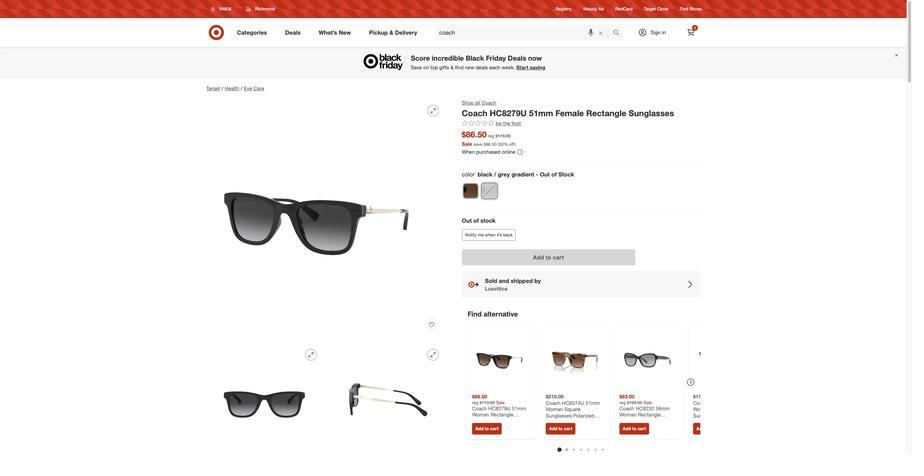 Task type: locate. For each thing, give the bounding box(es) containing it.
coach hc8279u 51mm female rectangle sunglasses, 3 of 8 image
[[329, 344, 445, 455]]

$86.50
[[462, 129, 487, 139], [472, 394, 488, 400]]

1 horizontal spatial hc8374u
[[710, 400, 732, 406]]

registry link
[[556, 6, 572, 12]]

sold and shipped by luxottica
[[485, 278, 541, 292]]

1 vertical spatial deals
[[508, 54, 527, 62]]

86.50
[[486, 142, 497, 147]]

1 horizontal spatial square
[[712, 406, 728, 413]]

1 vertical spatial out
[[462, 217, 472, 225]]

1 vertical spatial find
[[468, 310, 482, 318]]

deals up start at the top right of the page
[[508, 54, 527, 62]]

by
[[535, 278, 541, 285]]

target circle
[[644, 6, 669, 12]]

woman
[[546, 406, 563, 413], [694, 406, 711, 413], [472, 412, 489, 418], [620, 412, 637, 418]]

1 horizontal spatial grey
[[721, 413, 732, 419]]

score incredible black friday deals now save on top gifts & find new deals each week. start saving
[[411, 54, 546, 71]]

1 horizontal spatial rectangle
[[587, 108, 627, 118]]

woman inside $86.50 reg $173.00 sale coach hc8279u 51mm woman rectangle sunglasses brown gradient lens
[[472, 412, 489, 418]]

find
[[680, 6, 689, 12], [468, 310, 482, 318]]

lens inside $170.00 coach hc8374u 51mm woman square sunglasses grey gradient lens
[[694, 419, 704, 425]]

grey inside $170.00 coach hc8374u 51mm woman square sunglasses grey gradient lens
[[721, 413, 732, 419]]

target for target / health / eye care
[[206, 85, 220, 91]]

/ right target link on the left of the page
[[222, 85, 223, 91]]

hc8279u
[[490, 108, 527, 118], [489, 406, 511, 412]]

1 vertical spatial $86.50
[[472, 394, 488, 400]]

on
[[424, 64, 429, 71]]

luxottica
[[485, 286, 508, 292]]

1 vertical spatial target
[[206, 85, 220, 91]]

target link
[[206, 85, 220, 91]]

square inside $170.00 coach hc8374u 51mm woman square sunglasses grey gradient lens
[[712, 406, 728, 413]]

sunglasses inside $210.00 coach hc8374u 51mm woman square sunglasses polarized brown gradient polarized lens
[[546, 413, 572, 419]]

2 hc8374u from the left
[[710, 400, 732, 406]]

find left alternative on the bottom of page
[[468, 310, 482, 318]]

$86.50 inside $86.50 reg $173.00 sale coach hc8279u 51mm woman rectangle sunglasses brown gradient lens
[[472, 394, 488, 400]]

to for $210.00 coach hc8374u 51mm woman square sunglasses polarized brown gradient polarized lens
[[559, 426, 563, 432]]

reg for $83.00 reg $183.00 sale coach hc8232 56mm woman rectangle sunglasses dark grey gradient lens
[[620, 400, 626, 406]]

deals inside score incredible black friday deals now save on top gifts & find new deals each week. start saving
[[508, 54, 527, 62]]

hc8374u down $210.00
[[562, 400, 585, 406]]

woman inside $170.00 coach hc8374u 51mm woman square sunglasses grey gradient lens
[[694, 406, 711, 413]]

in
[[662, 29, 666, 35]]

notify me when it's back
[[466, 232, 513, 238]]

lens inside $86.50 reg $173.00 sale coach hc8279u 51mm woman rectangle sunglasses brown gradient lens
[[493, 425, 504, 431]]

56mm
[[656, 406, 670, 412]]

0 vertical spatial of
[[552, 171, 557, 178]]

lens
[[694, 419, 704, 425], [493, 425, 504, 431], [641, 425, 652, 431], [546, 425, 557, 432]]

0 vertical spatial deals
[[285, 29, 301, 36]]

hc8374u
[[562, 400, 585, 406], [710, 400, 732, 406]]

hc8374u for grey
[[710, 400, 732, 406]]

0 horizontal spatial brown
[[500, 418, 514, 424]]

0 vertical spatial find
[[680, 6, 689, 12]]

0 horizontal spatial of
[[474, 217, 479, 225]]

%
[[504, 142, 508, 147]]

coach hc8279u 51mm female rectangle sunglasses, 1 of 8 image
[[206, 99, 445, 338]]

1 vertical spatial $173.00
[[480, 400, 495, 406]]

2 horizontal spatial reg
[[620, 400, 626, 406]]

be
[[496, 120, 502, 126]]

0 vertical spatial target
[[644, 6, 656, 12]]

out up notify
[[462, 217, 472, 225]]

to
[[546, 254, 552, 261], [485, 426, 489, 432], [559, 426, 563, 432], [633, 426, 637, 432]]

hc8279u inside $86.50 reg $173.00 sale coach hc8279u 51mm woman rectangle sunglasses brown gradient lens
[[489, 406, 511, 412]]

2 horizontal spatial /
[[495, 171, 497, 178]]

0 horizontal spatial sale
[[462, 141, 473, 147]]

week.
[[502, 64, 515, 71]]

0 horizontal spatial target
[[206, 85, 220, 91]]

out right "-"
[[540, 171, 550, 178]]

sale inside $86.50 reg $173.00 sale save $ 86.50 ( 50 % off )
[[462, 141, 473, 147]]

0 horizontal spatial square
[[565, 406, 581, 413]]

&
[[390, 29, 394, 36], [451, 64, 454, 71]]

start
[[517, 64, 529, 71]]

of inside fulfillment "region"
[[474, 217, 479, 225]]

add inside fulfillment "region"
[[533, 254, 544, 261]]

coach hc8279u 51mm woman rectangle sunglasses brown gradient lens image
[[472, 330, 532, 389]]

94806
[[219, 6, 231, 12]]

1 horizontal spatial find
[[680, 6, 689, 12]]

of
[[552, 171, 557, 178], [474, 217, 479, 225]]

out
[[540, 171, 550, 178], [462, 217, 472, 225]]

$86.50 inside $86.50 reg $173.00 sale save $ 86.50 ( 50 % off )
[[462, 129, 487, 139]]

female
[[556, 108, 584, 118]]

0 horizontal spatial $173.00
[[480, 400, 495, 406]]

rectangle inside $86.50 reg $173.00 sale coach hc8279u 51mm woman rectangle sunglasses brown gradient lens
[[491, 412, 514, 418]]

coach inside $170.00 coach hc8374u 51mm woman square sunglasses grey gradient lens
[[694, 400, 708, 406]]

find left stores
[[680, 6, 689, 12]]

1 horizontal spatial sale
[[497, 400, 505, 406]]

add to cart for $83.00 reg $183.00 sale coach hc8232 56mm woman rectangle sunglasses dark grey gradient lens
[[623, 426, 646, 432]]

1 hc8374u from the left
[[562, 400, 585, 406]]

/ left grey
[[495, 171, 497, 178]]

2 horizontal spatial rectangle
[[638, 412, 661, 418]]

hc8374u down $170.00
[[710, 400, 732, 406]]

1 horizontal spatial deals
[[508, 54, 527, 62]]

0 horizontal spatial &
[[390, 29, 394, 36]]

0 vertical spatial hc8279u
[[490, 108, 527, 118]]

reg for $86.50 reg $173.00 sale coach hc8279u 51mm woman rectangle sunglasses brown gradient lens
[[472, 400, 479, 406]]

2 square from the left
[[712, 406, 728, 413]]

target for target circle
[[644, 6, 656, 12]]

rectangle inside shop all coach coach hc8279u 51mm female rectangle sunglasses
[[587, 108, 627, 118]]

add to cart
[[533, 254, 565, 261], [476, 426, 499, 432], [549, 426, 573, 432], [623, 426, 646, 432]]

add to cart button inside fulfillment "region"
[[462, 250, 636, 266]]

rectangle inside $83.00 reg $183.00 sale coach hc8232 56mm woman rectangle sunglasses dark grey gradient lens
[[638, 412, 661, 418]]

1 vertical spatial hc8279u
[[489, 406, 511, 412]]

weekly ad link
[[584, 6, 604, 12]]

deals
[[285, 29, 301, 36], [508, 54, 527, 62]]

1 vertical spatial of
[[474, 217, 479, 225]]

reg inside $86.50 reg $173.00 sale coach hc8279u 51mm woman rectangle sunglasses brown gradient lens
[[472, 400, 479, 406]]

sunglasses
[[629, 108, 675, 118], [546, 413, 572, 419], [694, 413, 720, 419], [472, 418, 498, 424], [620, 418, 646, 424]]

& right pickup
[[390, 29, 394, 36]]

reg inside $83.00 reg $183.00 sale coach hc8232 56mm woman rectangle sunglasses dark grey gradient lens
[[620, 400, 626, 406]]

coach inside $86.50 reg $173.00 sale coach hc8279u 51mm woman rectangle sunglasses brown gradient lens
[[472, 406, 487, 412]]

$83.00
[[620, 394, 635, 400]]

coach hc8232 56mm woman rectangle sunglasses dark grey gradient lens image
[[620, 330, 679, 389]]

lens inside $210.00 coach hc8374u 51mm woman square sunglasses polarized brown gradient polarized lens
[[546, 425, 557, 432]]

be the first! link
[[462, 120, 522, 127]]

and
[[499, 278, 510, 285]]

sale
[[462, 141, 473, 147], [497, 400, 505, 406], [644, 400, 652, 406]]

coach inside $83.00 reg $183.00 sale coach hc8232 56mm woman rectangle sunglasses dark grey gradient lens
[[620, 406, 635, 412]]

What can we help you find? suggestions appear below search field
[[435, 25, 615, 40]]

hc8374u inside $170.00 coach hc8374u 51mm woman square sunglasses grey gradient lens
[[710, 400, 732, 406]]

now
[[528, 54, 542, 62]]

square inside $210.00 coach hc8374u 51mm woman square sunglasses polarized brown gradient polarized lens
[[565, 406, 581, 413]]

circle
[[657, 6, 669, 12]]

sign in link
[[632, 25, 678, 40]]

stock
[[559, 171, 575, 178]]

2 horizontal spatial sale
[[644, 400, 652, 406]]

reg
[[488, 133, 495, 139], [472, 400, 479, 406], [620, 400, 626, 406]]

find stores
[[680, 6, 702, 12]]

/ left eye
[[241, 85, 243, 91]]

sale inside $83.00 reg $183.00 sale coach hc8232 56mm woman rectangle sunglasses dark grey gradient lens
[[644, 400, 652, 406]]

add to cart inside fulfillment "region"
[[533, 254, 565, 261]]

$
[[484, 142, 486, 147]]

1 horizontal spatial $173.00
[[496, 133, 511, 139]]

search button
[[610, 25, 627, 42]]

$183.00
[[627, 400, 643, 406]]

0 horizontal spatial out
[[462, 217, 472, 225]]

1 horizontal spatial reg
[[488, 133, 495, 139]]

51mm inside shop all coach coach hc8279u 51mm female rectangle sunglasses
[[529, 108, 554, 118]]

find for find alternative
[[468, 310, 482, 318]]

0 horizontal spatial grey
[[659, 418, 670, 424]]

square for grey
[[712, 406, 728, 413]]

brown
[[500, 418, 514, 424], [546, 419, 561, 425]]

reg for $86.50 reg $173.00 sale save $ 86.50 ( 50 % off )
[[488, 133, 495, 139]]

alternative
[[484, 310, 518, 318]]

target left the circle
[[644, 6, 656, 12]]

2 link
[[683, 25, 699, 40]]

care
[[254, 85, 264, 91]]

sign in
[[651, 29, 666, 35]]

add to cart button
[[462, 250, 636, 266], [472, 423, 502, 435], [546, 423, 576, 435], [620, 423, 650, 435]]

square for polarized
[[565, 406, 581, 413]]

0 horizontal spatial rectangle
[[491, 412, 514, 418]]

$173.00 for $86.50 reg $173.00 sale coach hc8279u 51mm woman rectangle sunglasses brown gradient lens
[[480, 400, 495, 406]]

when
[[462, 149, 475, 155]]

0 horizontal spatial reg
[[472, 400, 479, 406]]

0 vertical spatial $86.50
[[462, 129, 487, 139]]

1 vertical spatial &
[[451, 64, 454, 71]]

categories link
[[231, 25, 276, 40]]

hc8374u inside $210.00 coach hc8374u 51mm woman square sunglasses polarized brown gradient polarized lens
[[562, 400, 585, 406]]

1 horizontal spatial &
[[451, 64, 454, 71]]

& inside score incredible black friday deals now save on top gifts & find new deals each week. start saving
[[451, 64, 454, 71]]

notify me when it's back button
[[462, 230, 516, 241]]

0 horizontal spatial find
[[468, 310, 482, 318]]

(
[[498, 142, 499, 147]]

registry
[[556, 6, 572, 12]]

dark
[[647, 418, 658, 424]]

& left find
[[451, 64, 454, 71]]

51mm
[[529, 108, 554, 118], [586, 400, 600, 406], [733, 400, 748, 406], [512, 406, 526, 412]]

1 horizontal spatial brown
[[546, 419, 561, 425]]

1 square from the left
[[565, 406, 581, 413]]

reg inside $86.50 reg $173.00 sale save $ 86.50 ( 50 % off )
[[488, 133, 495, 139]]

sale inside $86.50 reg $173.00 sale coach hc8279u 51mm woman rectangle sunglasses brown gradient lens
[[497, 400, 505, 406]]

add to cart button for $86.50 reg $173.00 sale coach hc8279u 51mm woman rectangle sunglasses brown gradient lens
[[472, 423, 502, 435]]

sale for $86.50 reg $173.00 sale coach hc8279u 51mm woman rectangle sunglasses brown gradient lens
[[497, 400, 505, 406]]

/
[[222, 85, 223, 91], [241, 85, 243, 91], [495, 171, 497, 178]]

gradient inside $86.50 reg $173.00 sale coach hc8279u 51mm woman rectangle sunglasses brown gradient lens
[[472, 425, 492, 431]]

fulfillment region
[[462, 217, 701, 298]]

0 vertical spatial $173.00
[[496, 133, 511, 139]]

rectangle for coach hc8279u 51mm woman rectangle sunglasses brown gradient lens
[[491, 412, 514, 418]]

0 vertical spatial out
[[540, 171, 550, 178]]

0 horizontal spatial hc8374u
[[562, 400, 585, 406]]

coach hc8279u 51mm female rectangle sunglasses, 2 of 8 image
[[206, 344, 323, 455]]

incredible
[[432, 54, 464, 62]]

1 horizontal spatial target
[[644, 6, 656, 12]]

$173.00 inside $86.50 reg $173.00 sale coach hc8279u 51mm woman rectangle sunglasses brown gradient lens
[[480, 400, 495, 406]]

deals left what's
[[285, 29, 301, 36]]

$173.00 inside $86.50 reg $173.00 sale save $ 86.50 ( 50 % off )
[[496, 133, 511, 139]]

)
[[515, 142, 516, 147]]

saving
[[530, 64, 546, 71]]

add to cart button for $83.00 reg $183.00 sale coach hc8232 56mm woman rectangle sunglasses dark grey gradient lens
[[620, 423, 650, 435]]

friday
[[486, 54, 506, 62]]

coach
[[482, 100, 497, 106], [462, 108, 488, 118], [546, 400, 561, 406], [694, 400, 708, 406], [472, 406, 487, 412], [620, 406, 635, 412]]

0 horizontal spatial deals
[[285, 29, 301, 36]]

1 horizontal spatial /
[[241, 85, 243, 91]]

target left health link
[[206, 85, 220, 91]]

rectangle for coach hc8232 56mm woman rectangle sunglasses dark grey gradient lens
[[638, 412, 661, 418]]



Task type: vqa. For each thing, say whether or not it's contained in the screenshot.
Services
no



Task type: describe. For each thing, give the bounding box(es) containing it.
health
[[225, 85, 239, 91]]

health link
[[225, 85, 239, 91]]

pickup & delivery link
[[363, 25, 426, 40]]

redcard link
[[616, 6, 633, 12]]

delivery
[[395, 29, 417, 36]]

all
[[476, 100, 481, 106]]

sale for $86.50 reg $173.00 sale save $ 86.50 ( 50 % off )
[[462, 141, 473, 147]]

deals link
[[279, 25, 310, 40]]

$170.00 coach hc8374u 51mm woman square sunglasses grey gradient lens
[[694, 394, 753, 425]]

find alternative
[[468, 310, 518, 318]]

find
[[455, 64, 464, 71]]

add to cart button for $210.00 coach hc8374u 51mm woman square sunglasses polarized brown gradient polarized lens
[[546, 423, 576, 435]]

target / health / eye care
[[206, 85, 264, 91]]

$210.00
[[546, 394, 564, 400]]

black
[[478, 171, 493, 178]]

image gallery element
[[206, 99, 445, 455]]

94806 button
[[206, 3, 239, 16]]

sunglasses inside $86.50 reg $173.00 sale coach hc8279u 51mm woman rectangle sunglasses brown gradient lens
[[472, 418, 498, 424]]

add to cart for $210.00 coach hc8374u 51mm woman square sunglasses polarized brown gradient polarized lens
[[549, 426, 573, 432]]

save
[[411, 64, 422, 71]]

each
[[490, 64, 501, 71]]

grey inside $83.00 reg $183.00 sale coach hc8232 56mm woman rectangle sunglasses dark grey gradient lens
[[659, 418, 670, 424]]

50
[[499, 142, 504, 147]]

shop all coach coach hc8279u 51mm female rectangle sunglasses
[[462, 100, 675, 118]]

when
[[485, 232, 496, 238]]

sunglasses inside $83.00 reg $183.00 sale coach hc8232 56mm woman rectangle sunglasses dark grey gradient lens
[[620, 418, 646, 424]]

find stores link
[[680, 6, 702, 12]]

cart for $86.50 reg $173.00 sale coach hc8279u 51mm woman rectangle sunglasses brown gradient lens
[[490, 426, 499, 432]]

woman inside $83.00 reg $183.00 sale coach hc8232 56mm woman rectangle sunglasses dark grey gradient lens
[[620, 412, 637, 418]]

2
[[694, 26, 696, 30]]

redcard
[[616, 6, 633, 12]]

when purchased online
[[462, 149, 516, 155]]

sold
[[485, 278, 498, 285]]

hc8232
[[636, 406, 655, 412]]

weekly ad
[[584, 6, 604, 12]]

gradient inside $170.00 coach hc8374u 51mm woman square sunglasses grey gradient lens
[[733, 413, 753, 419]]

brown inside $86.50 reg $173.00 sale coach hc8279u 51mm woman rectangle sunglasses brown gradient lens
[[500, 418, 514, 424]]

categories
[[237, 29, 267, 36]]

$86.50 for $86.50 reg $173.00 sale coach hc8279u 51mm woman rectangle sunglasses brown gradient lens
[[472, 394, 488, 400]]

stock
[[481, 217, 496, 225]]

deals
[[476, 64, 488, 71]]

0 horizontal spatial /
[[222, 85, 223, 91]]

51mm inside $86.50 reg $173.00 sale coach hc8279u 51mm woman rectangle sunglasses brown gradient lens
[[512, 406, 526, 412]]

find for find stores
[[680, 6, 689, 12]]

cart inside fulfillment "region"
[[553, 254, 565, 261]]

add for $83.00 reg $183.00 sale coach hc8232 56mm woman rectangle sunglasses dark grey gradient lens
[[623, 426, 631, 432]]

hc8279u inside shop all coach coach hc8279u 51mm female rectangle sunglasses
[[490, 108, 527, 118]]

search
[[610, 29, 627, 37]]

deals inside deals link
[[285, 29, 301, 36]]

me
[[478, 232, 484, 238]]

black / grey gradient - out of stock image
[[482, 184, 497, 199]]

gifts
[[440, 64, 449, 71]]

sunglasses inside $170.00 coach hc8374u 51mm woman square sunglasses grey gradient lens
[[694, 413, 720, 419]]

sunglasses inside shop all coach coach hc8279u 51mm female rectangle sunglasses
[[629, 108, 675, 118]]

to for $86.50 reg $173.00 sale coach hc8279u 51mm woman rectangle sunglasses brown gradient lens
[[485, 426, 489, 432]]

off
[[510, 142, 515, 147]]

coach inside $210.00 coach hc8374u 51mm woman square sunglasses polarized brown gradient polarized lens
[[546, 400, 561, 406]]

woman inside $210.00 coach hc8374u 51mm woman square sunglasses polarized brown gradient polarized lens
[[546, 406, 563, 413]]

to inside fulfillment "region"
[[546, 254, 552, 261]]

online
[[502, 149, 516, 155]]

eye
[[244, 85, 252, 91]]

purchased
[[477, 149, 501, 155]]

top
[[431, 64, 438, 71]]

gradient
[[512, 171, 535, 178]]

to for $83.00 reg $183.00 sale coach hc8232 56mm woman rectangle sunglasses dark grey gradient lens
[[633, 426, 637, 432]]

ad
[[599, 6, 604, 12]]

-
[[536, 171, 539, 178]]

color black / grey gradient - out of stock
[[462, 171, 575, 178]]

hc8374u for polarized
[[562, 400, 585, 406]]

score
[[411, 54, 430, 62]]

back
[[504, 232, 513, 238]]

$86.50 reg $173.00 sale save $ 86.50 ( 50 % off )
[[462, 129, 516, 147]]

cart for $210.00 coach hc8374u 51mm woman square sunglasses polarized brown gradient polarized lens
[[564, 426, 573, 432]]

0 vertical spatial &
[[390, 29, 394, 36]]

shop
[[462, 100, 474, 106]]

coach hc8374u 51mm woman square sunglasses grey gradient lens image
[[694, 330, 753, 389]]

shipped
[[511, 278, 533, 285]]

out inside fulfillment "region"
[[462, 217, 472, 225]]

gradient inside $210.00 coach hc8374u 51mm woman square sunglasses polarized brown gradient polarized lens
[[562, 419, 582, 425]]

$86.50 reg $173.00 sale coach hc8279u 51mm woman rectangle sunglasses brown gradient lens
[[472, 394, 526, 431]]

$170.00
[[694, 394, 712, 400]]

eye care link
[[244, 85, 264, 91]]

add for $86.50 reg $173.00 sale coach hc8279u 51mm woman rectangle sunglasses brown gradient lens
[[476, 426, 484, 432]]

add for $210.00 coach hc8374u 51mm woman square sunglasses polarized brown gradient polarized lens
[[549, 426, 558, 432]]

brown / brown gradient image
[[463, 184, 479, 199]]

sale for $83.00 reg $183.00 sale coach hc8232 56mm woman rectangle sunglasses dark grey gradient lens
[[644, 400, 652, 406]]

first!
[[512, 120, 522, 126]]

add to cart for $86.50 reg $173.00 sale coach hc8279u 51mm woman rectangle sunglasses brown gradient lens
[[476, 426, 499, 432]]

cart for $83.00 reg $183.00 sale coach hc8232 56mm woman rectangle sunglasses dark grey gradient lens
[[638, 426, 646, 432]]

1 horizontal spatial out
[[540, 171, 550, 178]]

stores
[[690, 6, 702, 12]]

target circle link
[[644, 6, 669, 12]]

coach hc8374u 51mm woman square sunglasses polarized brown gradient polarized lens image
[[546, 330, 605, 389]]

sign
[[651, 29, 661, 35]]

weekly
[[584, 6, 597, 12]]

pickup & delivery
[[369, 29, 417, 36]]

$86.50 for $86.50 reg $173.00 sale save $ 86.50 ( 50 % off )
[[462, 129, 487, 139]]

it's
[[497, 232, 502, 238]]

lens inside $83.00 reg $183.00 sale coach hc8232 56mm woman rectangle sunglasses dark grey gradient lens
[[641, 425, 652, 431]]

out of stock
[[462, 217, 496, 225]]

$210.00 coach hc8374u 51mm woman square sunglasses polarized brown gradient polarized lens
[[546, 394, 604, 432]]

be the first!
[[496, 120, 522, 126]]

$173.00 for $86.50 reg $173.00 sale save $ 86.50 ( 50 % off )
[[496, 133, 511, 139]]

color
[[462, 171, 475, 178]]

new
[[339, 29, 351, 36]]

51mm inside $210.00 coach hc8374u 51mm woman square sunglasses polarized brown gradient polarized lens
[[586, 400, 600, 406]]

grey
[[498, 171, 510, 178]]

brown inside $210.00 coach hc8374u 51mm woman square sunglasses polarized brown gradient polarized lens
[[546, 419, 561, 425]]

pickup
[[369, 29, 388, 36]]

richmond button
[[242, 3, 280, 16]]

richmond
[[255, 6, 275, 12]]

what's new
[[319, 29, 351, 36]]

gradient inside $83.00 reg $183.00 sale coach hc8232 56mm woman rectangle sunglasses dark grey gradient lens
[[620, 425, 639, 431]]

what's
[[319, 29, 337, 36]]

new
[[465, 64, 475, 71]]

51mm inside $170.00 coach hc8374u 51mm woman square sunglasses grey gradient lens
[[733, 400, 748, 406]]

1 horizontal spatial of
[[552, 171, 557, 178]]

what's new link
[[313, 25, 360, 40]]

save
[[474, 142, 483, 147]]



